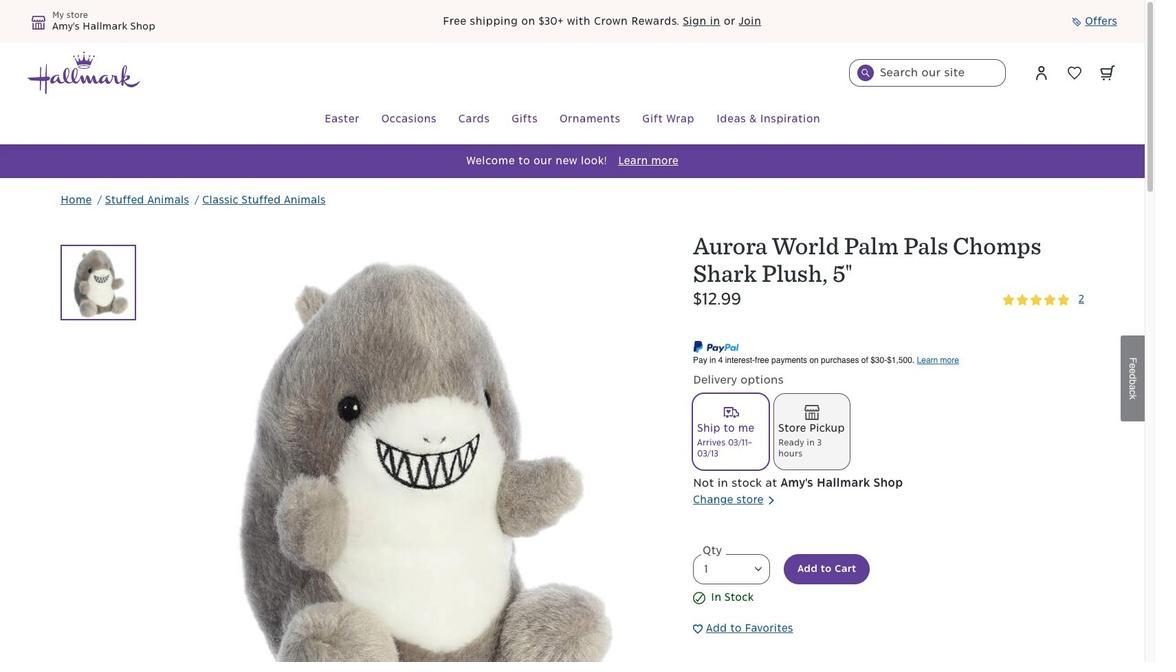 Task type: vqa. For each thing, say whether or not it's contained in the screenshot.
the Save
no



Task type: locate. For each thing, give the bounding box(es) containing it.
None search field
[[849, 59, 1006, 87]]

None radio
[[693, 394, 769, 470]]

product details element
[[693, 231, 1085, 662]]

1 horizontal spatial aurora world palm pals chomps shark plush, 5", , large image number 1 image
[[150, 231, 664, 662]]

main menu. menu bar
[[28, 95, 1118, 144]]

sign in dropdown menu image
[[1034, 65, 1050, 81]]

None radio
[[774, 394, 850, 470]]

option group
[[693, 394, 1085, 475]]

aurora world palm pals chomps shark plush, 5", , large image number 1 image
[[150, 231, 664, 662], [61, 245, 136, 320]]

hallmark logo image
[[28, 52, 140, 94]]

search image
[[862, 69, 870, 77]]



Task type: describe. For each thing, give the bounding box(es) containing it.
none radio inside product details element
[[774, 394, 850, 470]]

availability element
[[693, 590, 1085, 607]]

0 horizontal spatial aurora world palm pals chomps shark plush, 5", , large image number 1 image
[[61, 245, 136, 320]]

Search search field
[[849, 59, 1006, 87]]

none radio inside product details element
[[693, 394, 769, 470]]

view your cart with 0 items. image
[[1100, 65, 1116, 80]]



